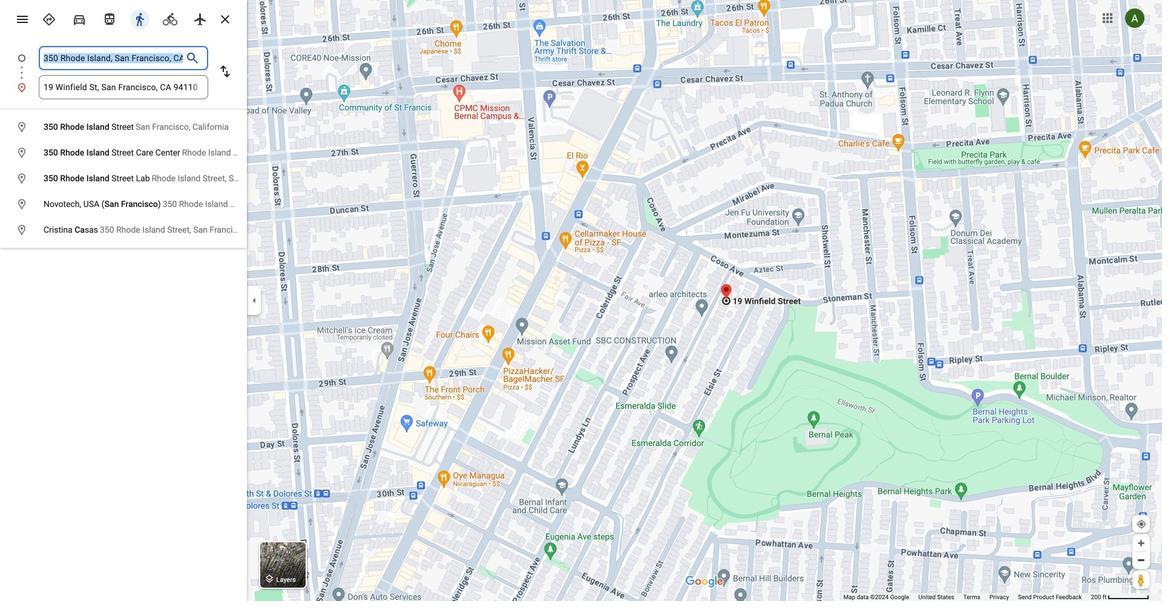 Task type: vqa. For each thing, say whether or not it's contained in the screenshot.
4th radio from right
yes



Task type: locate. For each thing, give the bounding box(es) containing it.
0 horizontal spatial none radio
[[97, 7, 122, 29]]

None radio
[[36, 7, 62, 29], [67, 7, 92, 29], [127, 7, 153, 29], [188, 7, 213, 29]]

collapse side panel image
[[248, 294, 261, 307]]

4 none radio from the left
[[188, 7, 213, 29]]

None radio
[[97, 7, 122, 29], [157, 7, 183, 29]]

2 none field from the top
[[44, 75, 203, 99]]

list item down starting point 350 rhode island, san francisco, ca field
[[0, 75, 247, 99]]

list item down transit icon
[[0, 46, 247, 85]]

none radio right cycling radio
[[188, 7, 213, 29]]

none radio right walking option
[[157, 7, 183, 29]]

2 cell from the top
[[0, 143, 352, 163]]

2 none radio from the left
[[67, 7, 92, 29]]

2 none radio from the left
[[157, 7, 183, 29]]

3 none radio from the left
[[127, 7, 153, 29]]

None field
[[44, 46, 183, 70], [44, 75, 203, 99]]

1 vertical spatial none field
[[44, 75, 203, 99]]

3 cell from the top
[[0, 169, 322, 189]]

google maps element
[[0, 0, 1163, 601]]

none field up destination 19 winfield st, san francisco, ca 94110 field on the left of the page
[[44, 46, 183, 70]]

none radio right best travel modes option
[[67, 7, 92, 29]]

1 cell from the top
[[0, 117, 239, 137]]

none radio left 'driving' option
[[36, 7, 62, 29]]

1 horizontal spatial none radio
[[157, 7, 183, 29]]

grid
[[0, 114, 352, 243]]

cell
[[0, 117, 239, 137], [0, 143, 352, 163], [0, 169, 322, 189], [0, 195, 349, 214], [0, 220, 261, 240]]

1 none field from the top
[[44, 46, 183, 70]]

zoom out image
[[1137, 556, 1146, 565]]

none radio left cycling radio
[[127, 7, 153, 29]]

1 none radio from the left
[[97, 7, 122, 29]]

1 none radio from the left
[[36, 7, 62, 29]]

show street view coverage image
[[1133, 571, 1150, 589]]

5 cell from the top
[[0, 220, 261, 240]]

list
[[0, 46, 247, 99]]

driving image
[[72, 12, 87, 27]]

0 vertical spatial none field
[[44, 46, 183, 70]]

none field down starting point 350 rhode island, san francisco, ca field
[[44, 75, 203, 99]]

list item
[[0, 46, 247, 85], [0, 75, 247, 99]]

none radio right 'driving' option
[[97, 7, 122, 29]]



Task type: describe. For each thing, give the bounding box(es) containing it.
none radio the flights
[[188, 7, 213, 29]]

grid inside google maps element
[[0, 114, 352, 243]]

Starting point 350 Rhode Island, San Francisco, CA field
[[44, 51, 183, 65]]

none radio 'driving'
[[67, 7, 92, 29]]

cycling image
[[163, 12, 177, 27]]

walking image
[[133, 12, 147, 27]]

2 list item from the top
[[0, 75, 247, 99]]

none radio cycling
[[157, 7, 183, 29]]

none radio walking
[[127, 7, 153, 29]]

4 cell from the top
[[0, 195, 349, 214]]

zoom in image
[[1137, 539, 1146, 548]]

none field starting point 350 rhode island, san francisco, ca
[[44, 46, 183, 70]]

Destination 19 Winfield St, San Francisco, CA 94110 field
[[44, 80, 203, 94]]

none radio transit
[[97, 7, 122, 29]]

none field destination 19 winfield st, san francisco, ca 94110
[[44, 75, 203, 99]]

list inside google maps element
[[0, 46, 247, 99]]

google account: augustus odena  
(augustus@adept.ai) image
[[1126, 9, 1145, 28]]

none radio best travel modes
[[36, 7, 62, 29]]

best travel modes image
[[42, 12, 56, 27]]

flights image
[[193, 12, 208, 27]]

1 list item from the top
[[0, 46, 247, 85]]

show your location image
[[1136, 519, 1147, 530]]

transit image
[[102, 12, 117, 27]]



